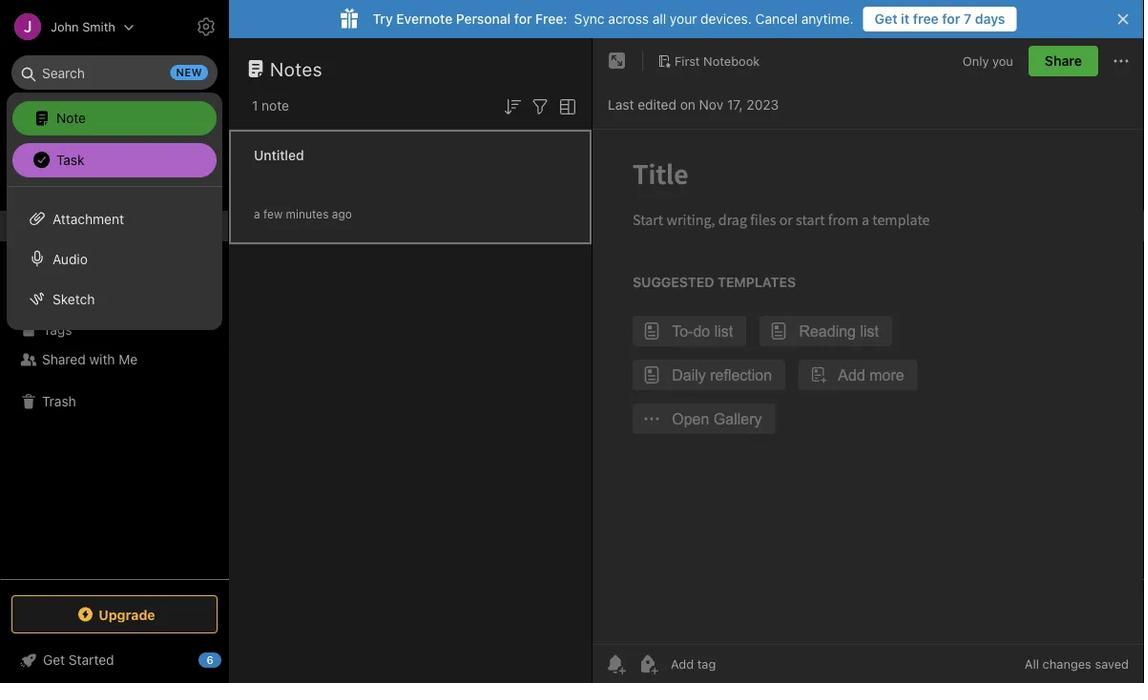 Task type: locate. For each thing, give the bounding box(es) containing it.
add a reminder image
[[604, 653, 627, 676]]

home link
[[0, 150, 229, 180]]

sync
[[574, 11, 605, 27]]

for left free:
[[514, 11, 532, 27]]

me
[[119, 352, 138, 367]]

get left started
[[43, 652, 65, 668]]

6
[[207, 654, 213, 667]]

all
[[1025, 657, 1039, 671]]

1 for from the left
[[514, 11, 532, 27]]

more actions image
[[1110, 50, 1133, 73]]

1 vertical spatial get
[[43, 652, 65, 668]]

tree
[[0, 150, 229, 578]]

share
[[1045, 53, 1082, 69]]

it
[[901, 11, 910, 27]]

get inside button
[[875, 11, 898, 27]]

a few minutes ago
[[254, 208, 352, 221]]

anytime.
[[801, 11, 854, 27]]

nov
[[699, 97, 724, 113]]

get inside help and learning task checklist field
[[43, 652, 65, 668]]

Add tag field
[[669, 656, 812, 672]]

shared with me link
[[0, 345, 228, 375]]

attachment button
[[7, 199, 222, 239]]

1 vertical spatial notes
[[42, 218, 78, 234]]

add filters image
[[529, 95, 552, 118]]

edited
[[638, 97, 677, 113]]

1 horizontal spatial get
[[875, 11, 898, 27]]

new
[[176, 66, 202, 79]]

task button
[[12, 143, 217, 178]]

get it free for 7 days button
[[863, 7, 1017, 31]]

tooltip
[[461, 50, 564, 88]]

changes
[[1043, 657, 1092, 671]]

you
[[993, 54, 1014, 68]]

try
[[373, 11, 393, 27]]

2 for from the left
[[942, 11, 961, 27]]

add tag image
[[637, 653, 659, 676]]

click to collapse image
[[222, 648, 236, 671]]

0 horizontal spatial get
[[43, 652, 65, 668]]

0 horizontal spatial notes
[[42, 218, 78, 234]]

0 vertical spatial get
[[875, 11, 898, 27]]

get left it
[[875, 11, 898, 27]]

expand notebooks image
[[5, 291, 20, 306]]

only
[[963, 54, 989, 68]]

for left the '7'
[[942, 11, 961, 27]]

notes up note
[[270, 57, 323, 80]]

1 horizontal spatial notes
[[270, 57, 323, 80]]

share button
[[1029, 46, 1099, 76]]

all changes saved
[[1025, 657, 1129, 671]]

personal
[[456, 11, 511, 27]]

new button
[[11, 100, 218, 135]]

tasks
[[42, 249, 77, 265]]

View options field
[[552, 94, 579, 118]]

audio
[[52, 251, 88, 267]]

Add filters field
[[529, 94, 552, 118]]

Help and Learning task checklist field
[[0, 645, 229, 676]]

notes up tasks
[[42, 218, 78, 234]]

tasks button
[[0, 241, 228, 272]]

note
[[56, 110, 86, 125]]

0 vertical spatial notes
[[270, 57, 323, 80]]

Account field
[[0, 8, 135, 46]]

free:
[[536, 11, 568, 27]]

trash link
[[0, 387, 228, 417]]

1 horizontal spatial for
[[942, 11, 961, 27]]

Sort options field
[[501, 94, 524, 118]]

free
[[913, 11, 939, 27]]

0 horizontal spatial for
[[514, 11, 532, 27]]

get
[[875, 11, 898, 27], [43, 652, 65, 668]]

note window element
[[593, 38, 1144, 683]]

on
[[680, 97, 696, 113]]

get for get it free for 7 days
[[875, 11, 898, 27]]

with
[[89, 352, 115, 367]]

for
[[514, 11, 532, 27], [942, 11, 961, 27]]

expand note image
[[606, 50, 629, 73]]

john
[[51, 20, 79, 34]]

last
[[608, 97, 634, 113]]

for inside button
[[942, 11, 961, 27]]

first notebook button
[[651, 48, 767, 74]]

notes
[[270, 57, 323, 80], [42, 218, 78, 234]]

shared
[[42, 352, 86, 367]]

audio button
[[7, 239, 222, 279]]



Task type: describe. For each thing, give the bounding box(es) containing it.
few
[[263, 208, 283, 221]]

notebook
[[704, 54, 760, 68]]

get started
[[43, 652, 114, 668]]

sketch button
[[7, 279, 222, 319]]

your
[[670, 11, 697, 27]]

untitled
[[254, 147, 304, 163]]

1
[[252, 98, 258, 114]]

john smith
[[51, 20, 115, 34]]

for for 7
[[942, 11, 961, 27]]

for for free:
[[514, 11, 532, 27]]

More actions field
[[1110, 46, 1133, 76]]

cancel
[[756, 11, 798, 27]]

saved
[[1095, 657, 1129, 671]]

settings image
[[195, 15, 218, 38]]

task
[[56, 152, 84, 167]]

tags
[[43, 321, 72, 337]]

upgrade
[[99, 607, 155, 623]]

evernote
[[396, 11, 453, 27]]

7
[[964, 11, 972, 27]]

upgrade button
[[11, 596, 218, 634]]

new
[[42, 109, 69, 125]]

only you
[[963, 54, 1014, 68]]

days
[[975, 11, 1005, 27]]

a
[[254, 208, 260, 221]]

home
[[42, 157, 78, 173]]

notes link
[[0, 211, 228, 241]]

note
[[262, 98, 289, 114]]

notebooks link
[[0, 283, 228, 314]]

1 note
[[252, 98, 289, 114]]

ago
[[332, 208, 352, 221]]

attachment
[[52, 211, 124, 226]]

2023
[[747, 97, 779, 113]]

get for get started
[[43, 652, 65, 668]]

get it free for 7 days
[[875, 11, 1005, 27]]

17,
[[727, 97, 743, 113]]

note button
[[12, 101, 217, 136]]

all
[[653, 11, 666, 27]]

notes inside notes link
[[42, 218, 78, 234]]

notebooks
[[43, 291, 110, 306]]

smith
[[82, 20, 115, 34]]

started
[[69, 652, 114, 668]]

try evernote personal for free: sync across all your devices. cancel anytime.
[[373, 11, 854, 27]]

devices.
[[701, 11, 752, 27]]

sketch
[[52, 291, 95, 307]]

first notebook
[[675, 54, 760, 68]]

across
[[608, 11, 649, 27]]

Search text field
[[25, 55, 204, 90]]

last edited on nov 17, 2023
[[608, 97, 779, 113]]

trash
[[42, 394, 76, 409]]

tree containing home
[[0, 150, 229, 578]]

note creation menu element
[[12, 97, 217, 181]]

minutes
[[286, 208, 329, 221]]

first
[[675, 54, 700, 68]]

shared with me
[[42, 352, 138, 367]]

tags button
[[0, 314, 228, 345]]

new search field
[[25, 55, 208, 90]]

Note Editor text field
[[593, 130, 1144, 644]]



Task type: vqa. For each thing, say whether or not it's contained in the screenshot.
View options field
yes



